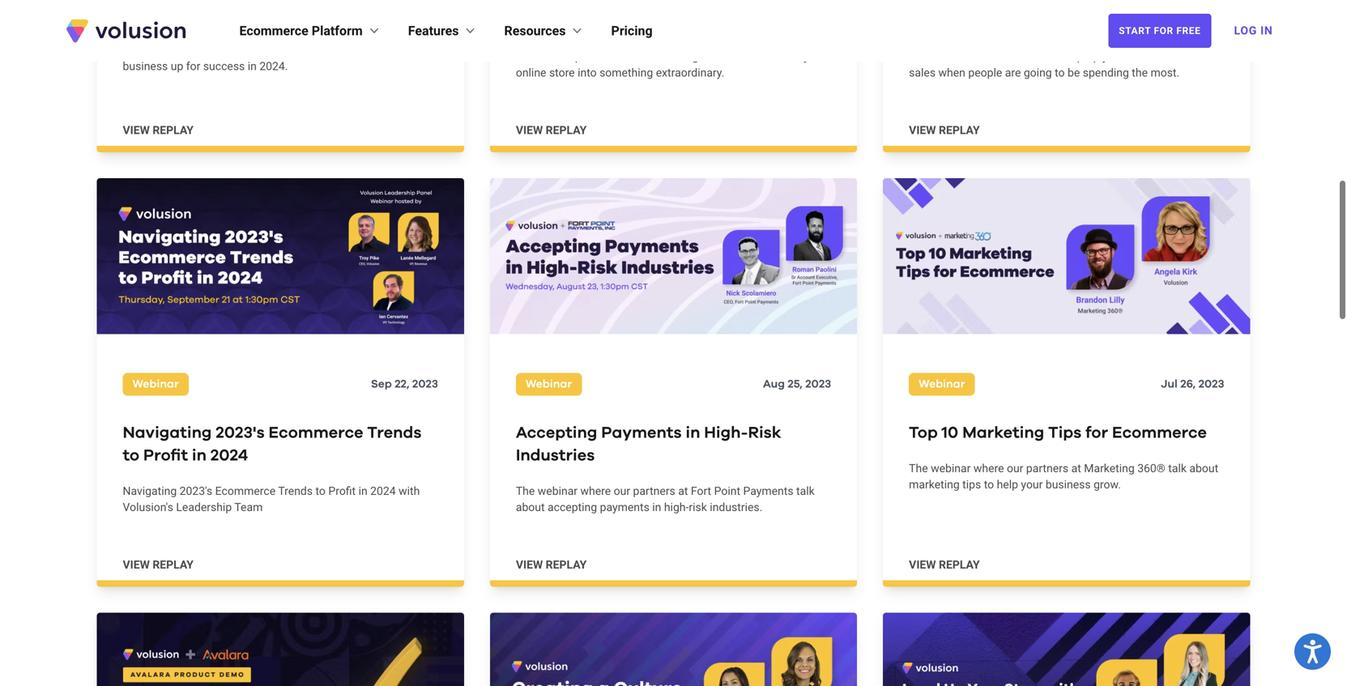 Task type: locate. For each thing, give the bounding box(es) containing it.
2 horizontal spatial talk
[[1169, 462, 1187, 475]]

to inside the webinar where our partners at marketing 360® talk about marketing tips to help your business grow.
[[984, 478, 994, 492]]

that down keep
[[707, 50, 727, 63]]

2023's for navigating 2023's ecommerce trends to profit in 2024 with volusion's leadership team
[[180, 485, 212, 498]]

talk right 360®
[[1169, 462, 1187, 475]]

to up transform
[[780, 34, 790, 47]]

the left most.
[[1132, 66, 1148, 79]]

your
[[342, 43, 364, 57], [804, 50, 826, 63], [1103, 50, 1125, 63], [1021, 478, 1043, 492]]

at inside the webinar where our partners at fort point payments talk about accepting payments in high-risk industries.
[[678, 485, 688, 498]]

about left accepting at the bottom of page
[[516, 501, 545, 514]]

0 horizontal spatial talk
[[797, 485, 815, 498]]

0 vertical spatial talk
[[988, 50, 1006, 63]]

client
[[383, 11, 411, 24]]

webinar up accepting at the bottom of page
[[538, 485, 578, 498]]

all
[[516, 50, 528, 63]]

features
[[408, 23, 459, 38]]

1 horizontal spatial at
[[678, 485, 688, 498]]

1 horizontal spatial that
[[707, 50, 727, 63]]

1 horizontal spatial talk
[[988, 50, 1006, 63]]

most.
[[1151, 66, 1180, 79]]

the inside the webinar where our partners at fort point payments talk about accepting payments in high-risk industries.
[[516, 485, 535, 498]]

talk up people
[[988, 50, 1006, 63]]

0 horizontal spatial will
[[304, 43, 321, 57]]

where for 10
[[974, 462, 1004, 475]]

your right help
[[1021, 478, 1043, 492]]

this inside this free, 30-minute webinar hosted by angela kirk, client success manager at volusion gives you valuable insights into the latest trends and strategies that will set your e-commerce business up for success in 2024.
[[123, 11, 144, 24]]

and inside 2023 was a busy year! this webinar will keep you up to date on all of the improvements and offerings that can transform your online store into something extraordinary.
[[638, 50, 657, 63]]

25,
[[788, 379, 803, 390]]

10
[[942, 425, 959, 441]]

1 horizontal spatial the
[[909, 462, 928, 475]]

payments
[[601, 425, 682, 441], [744, 485, 794, 498]]

0 vertical spatial up
[[765, 34, 777, 47]]

through
[[1123, 34, 1162, 47]]

to right tips
[[984, 478, 994, 492]]

about up are
[[1009, 50, 1038, 63]]

you up can
[[744, 34, 762, 47]]

you down by
[[304, 27, 322, 40]]

1 horizontal spatial payments
[[744, 485, 794, 498]]

2024 up "team"
[[211, 448, 248, 464]]

1 horizontal spatial where
[[974, 462, 1004, 475]]

manager
[[168, 27, 213, 40]]

trends down 'navigating 2023's ecommerce trends to profit in 2024' at the left of the page
[[278, 485, 313, 498]]

where up accepting at the bottom of page
[[581, 485, 611, 498]]

on
[[818, 34, 831, 47]]

for
[[1154, 25, 1174, 36]]

1 vertical spatial navigating
[[123, 485, 177, 498]]

0 horizontal spatial where
[[581, 485, 611, 498]]

profit inside 'navigating 2023's ecommerce trends to profit in 2024'
[[143, 448, 188, 464]]

your down on
[[804, 50, 826, 63]]

talk inside watch our webinar replay as we guide you through our holiday checklist. we'll talk about how to prep your store for more sales when people are going to be spending the most.
[[988, 50, 1006, 63]]

webinar inside watch our webinar replay as we guide you through our holiday checklist. we'll talk about how to prep your store for more sales when people are going to be spending the most.
[[964, 34, 1003, 47]]

profit
[[143, 448, 188, 464], [329, 485, 356, 498]]

e-
[[367, 43, 376, 57]]

payments up industries.
[[744, 485, 794, 498]]

into inside this free, 30-minute webinar hosted by angela kirk, client success manager at volusion gives you valuable insights into the latest trends and strategies that will set your e-commerce business up for success in 2024.
[[412, 27, 431, 40]]

1 horizontal spatial profit
[[329, 485, 356, 498]]

1 vertical spatial 2024
[[370, 485, 396, 498]]

of
[[531, 50, 541, 63]]

to down 'navigating 2023's ecommerce trends to profit in 2024' at the left of the page
[[316, 485, 326, 498]]

accepting payments in high-risk industries image
[[490, 178, 858, 334]]

2 vertical spatial about
[[516, 501, 545, 514]]

0 horizontal spatial trends
[[278, 485, 313, 498]]

about inside the webinar where our partners at marketing 360® talk about marketing tips to help your business grow.
[[1190, 462, 1219, 475]]

top 10 marketing tips for ecommerce image
[[883, 178, 1251, 334]]

to inside 2023 was a busy year! this webinar will keep you up to date on all of the improvements and offerings that can transform your online store into something extraordinary.
[[780, 34, 790, 47]]

0 horizontal spatial business
[[123, 59, 168, 73]]

in
[[1261, 24, 1274, 37]]

2023 right 25,
[[806, 379, 832, 390]]

pricing
[[611, 23, 653, 38]]

how
[[1041, 50, 1062, 63]]

2 navigating from the top
[[123, 485, 177, 498]]

at
[[216, 27, 226, 40], [1072, 462, 1082, 475], [678, 485, 688, 498]]

at down minute
[[216, 27, 226, 40]]

webinar for top
[[919, 379, 966, 390]]

1 vertical spatial marketing
[[1084, 462, 1135, 475]]

our up help
[[1007, 462, 1024, 475]]

0 horizontal spatial webinar
[[132, 379, 179, 390]]

1 horizontal spatial trends
[[367, 425, 422, 441]]

2023
[[516, 34, 542, 47], [412, 379, 438, 390], [806, 379, 832, 390], [1199, 379, 1225, 390]]

webinar
[[132, 379, 179, 390], [526, 379, 572, 390], [919, 379, 966, 390]]

payments inside "accepting payments in high-risk industries"
[[601, 425, 682, 441]]

2 horizontal spatial about
[[1190, 462, 1219, 475]]

2 webinar from the left
[[526, 379, 572, 390]]

where up tips
[[974, 462, 1004, 475]]

1 vertical spatial trends
[[278, 485, 313, 498]]

1 vertical spatial business
[[1046, 478, 1091, 492]]

marketing up help
[[963, 425, 1045, 441]]

aug
[[763, 379, 785, 390]]

partners inside the webinar where our partners at marketing 360® talk about marketing tips to help your business grow.
[[1027, 462, 1069, 475]]

jul 26, 2023
[[1161, 379, 1225, 390]]

log
[[1235, 24, 1258, 37]]

talk inside the webinar where our partners at fort point payments talk about accepting payments in high-risk industries.
[[797, 485, 815, 498]]

online
[[516, 66, 547, 79]]

into down improvements
[[578, 66, 597, 79]]

for
[[1156, 50, 1170, 63], [186, 59, 200, 73], [1086, 425, 1109, 441]]

0 horizontal spatial 2024
[[211, 448, 248, 464]]

webinar up marketing on the right
[[931, 462, 971, 475]]

a
[[568, 34, 574, 47]]

ecommerce platform
[[239, 23, 363, 38]]

navigating inside the navigating 2023's ecommerce trends to profit in 2024 with volusion's leadership team
[[123, 485, 177, 498]]

will
[[697, 34, 714, 47], [304, 43, 321, 57]]

0 horizontal spatial and
[[207, 43, 226, 57]]

0 horizontal spatial profit
[[143, 448, 188, 464]]

1 vertical spatial store
[[549, 66, 575, 79]]

1 horizontal spatial the
[[544, 50, 560, 63]]

1 vertical spatial payments
[[744, 485, 794, 498]]

0 vertical spatial the
[[909, 462, 928, 475]]

in
[[248, 59, 257, 73], [686, 425, 701, 441], [192, 448, 207, 464], [359, 485, 368, 498], [653, 501, 662, 514]]

0 vertical spatial about
[[1009, 50, 1038, 63]]

webinar up "we'll"
[[964, 34, 1003, 47]]

store down 'through' in the right of the page
[[1128, 50, 1153, 63]]

talk right 'point' at the right bottom of the page
[[797, 485, 815, 498]]

0 vertical spatial this
[[123, 11, 144, 24]]

navigating inside 'navigating 2023's ecommerce trends to profit in 2024'
[[123, 425, 212, 441]]

view replay down volusion's
[[123, 559, 194, 572]]

the inside 2023 was a busy year! this webinar will keep you up to date on all of the improvements and offerings that can transform your online store into something extraordinary.
[[544, 50, 560, 63]]

2023's
[[216, 425, 265, 441], [180, 485, 212, 498]]

busy
[[577, 34, 601, 47]]

will left set
[[304, 43, 321, 57]]

up
[[765, 34, 777, 47], [171, 59, 183, 73]]

team
[[234, 501, 263, 514]]

volusion's
[[123, 501, 173, 514]]

the
[[909, 462, 928, 475], [516, 485, 535, 498]]

where for payments
[[581, 485, 611, 498]]

the inside this free, 30-minute webinar hosted by angela kirk, client success manager at volusion gives you valuable insights into the latest trends and strategies that will set your e-commerce business up for success in 2024.
[[123, 43, 139, 57]]

profit up volusion's
[[143, 448, 188, 464]]

0 horizontal spatial this
[[123, 11, 144, 24]]

date
[[793, 34, 815, 47]]

at inside the webinar where our partners at marketing 360® talk about marketing tips to help your business grow.
[[1072, 462, 1082, 475]]

into inside 2023 was a busy year! this webinar will keep you up to date on all of the improvements and offerings that can transform your online store into something extraordinary.
[[578, 66, 597, 79]]

2023's inside 'navigating 2023's ecommerce trends to profit in 2024'
[[216, 425, 265, 441]]

replay inside watch our webinar replay as we guide you through our holiday checklist. we'll talk about how to prep your store for more sales when people are going to be spending the most.
[[1006, 34, 1037, 47]]

to inside 'navigating 2023's ecommerce trends to profit in 2024'
[[123, 448, 139, 464]]

0 horizontal spatial about
[[516, 501, 545, 514]]

partners
[[1027, 462, 1069, 475], [633, 485, 676, 498]]

in inside the navigating 2023's ecommerce trends to profit in 2024 with volusion's leadership team
[[359, 485, 368, 498]]

1 horizontal spatial marketing
[[1084, 462, 1135, 475]]

2023's up the leadership at the bottom left of the page
[[180, 485, 212, 498]]

at up high-
[[678, 485, 688, 498]]

the down "success"
[[123, 43, 139, 57]]

0 vertical spatial into
[[412, 27, 431, 40]]

the
[[123, 43, 139, 57], [544, 50, 560, 63], [1132, 66, 1148, 79]]

2024 left with
[[370, 485, 396, 498]]

webinar up volusion at the left top of page
[[226, 11, 265, 24]]

1 vertical spatial profit
[[329, 485, 356, 498]]

commerce
[[376, 43, 430, 57]]

where
[[974, 462, 1004, 475], [581, 485, 611, 498]]

1 horizontal spatial you
[[744, 34, 762, 47]]

0 horizontal spatial you
[[304, 27, 322, 40]]

spending
[[1083, 66, 1130, 79]]

about right 360®
[[1190, 462, 1219, 475]]

gives
[[275, 27, 301, 40]]

store right online
[[549, 66, 575, 79]]

0 horizontal spatial store
[[549, 66, 575, 79]]

up up transform
[[765, 34, 777, 47]]

2023's up the navigating 2023's ecommerce trends to profit in 2024 with volusion's leadership team
[[216, 425, 265, 441]]

the up marketing on the right
[[909, 462, 928, 475]]

1 navigating from the top
[[123, 425, 212, 441]]

view
[[123, 123, 150, 137], [516, 123, 543, 137], [909, 123, 936, 137], [123, 559, 150, 572], [516, 559, 543, 572], [909, 559, 936, 572]]

1 vertical spatial about
[[1190, 462, 1219, 475]]

0 vertical spatial 2023's
[[216, 425, 265, 441]]

0 horizontal spatial for
[[186, 59, 200, 73]]

1 vertical spatial the
[[516, 485, 535, 498]]

2 vertical spatial talk
[[797, 485, 815, 498]]

to up be
[[1065, 50, 1075, 63]]

webinar
[[226, 11, 265, 24], [655, 34, 695, 47], [964, 34, 1003, 47], [931, 462, 971, 475], [538, 485, 578, 498]]

360®
[[1138, 462, 1166, 475]]

0 vertical spatial profit
[[143, 448, 188, 464]]

1 horizontal spatial partners
[[1027, 462, 1069, 475]]

and
[[207, 43, 226, 57], [638, 50, 657, 63]]

trends inside the navigating 2023's ecommerce trends to profit in 2024 with volusion's leadership team
[[278, 485, 313, 498]]

1 vertical spatial where
[[581, 485, 611, 498]]

be
[[1068, 66, 1080, 79]]

more
[[1173, 50, 1199, 63]]

2 horizontal spatial at
[[1072, 462, 1082, 475]]

profit left with
[[329, 485, 356, 498]]

0 vertical spatial payments
[[601, 425, 682, 441]]

2 horizontal spatial the
[[1132, 66, 1148, 79]]

0 horizontal spatial partners
[[633, 485, 676, 498]]

risk
[[748, 425, 782, 441]]

1 horizontal spatial will
[[697, 34, 714, 47]]

3 webinar from the left
[[919, 379, 966, 390]]

0 horizontal spatial the
[[516, 485, 535, 498]]

to up volusion's
[[123, 448, 139, 464]]

2 horizontal spatial webinar
[[919, 379, 966, 390]]

marketing up grow.
[[1084, 462, 1135, 475]]

the inside the webinar where our partners at marketing 360® talk about marketing tips to help your business grow.
[[909, 462, 928, 475]]

0 vertical spatial at
[[216, 27, 226, 40]]

up down trends at left
[[171, 59, 183, 73]]

and up something
[[638, 50, 657, 63]]

the for accepting payments in high-risk industries
[[516, 485, 535, 498]]

for up most.
[[1156, 50, 1170, 63]]

you right guide
[[1102, 34, 1120, 47]]

business inside this free, 30-minute webinar hosted by angela kirk, client success manager at volusion gives you valuable insights into the latest trends and strategies that will set your e-commerce business up for success in 2024.
[[123, 59, 168, 73]]

2023 right 22, on the left bottom
[[412, 379, 438, 390]]

for right tips
[[1086, 425, 1109, 441]]

1 vertical spatial 2023's
[[180, 485, 212, 498]]

2024 inside 'navigating 2023's ecommerce trends to profit in 2024'
[[211, 448, 248, 464]]

you
[[304, 27, 322, 40], [744, 34, 762, 47], [1102, 34, 1120, 47]]

1 horizontal spatial about
[[1009, 50, 1038, 63]]

2023 up all
[[516, 34, 542, 47]]

1 vertical spatial at
[[1072, 462, 1082, 475]]

something
[[600, 66, 653, 79]]

0 vertical spatial partners
[[1027, 462, 1069, 475]]

0 vertical spatial trends
[[367, 425, 422, 441]]

0 vertical spatial 2024
[[211, 448, 248, 464]]

1 vertical spatial up
[[171, 59, 183, 73]]

into up commerce
[[412, 27, 431, 40]]

and inside this free, 30-minute webinar hosted by angela kirk, client success manager at volusion gives you valuable insights into the latest trends and strategies that will set your e-commerce business up for success in 2024.
[[207, 43, 226, 57]]

trends inside 'navigating 2023's ecommerce trends to profit in 2024'
[[367, 425, 422, 441]]

0 vertical spatial business
[[123, 59, 168, 73]]

1 vertical spatial partners
[[633, 485, 676, 498]]

view replay
[[123, 123, 194, 137], [516, 123, 587, 137], [909, 123, 980, 137], [123, 559, 194, 572], [516, 559, 587, 572], [909, 559, 980, 572]]

0 horizontal spatial into
[[412, 27, 431, 40]]

at down tips
[[1072, 462, 1082, 475]]

you inside this free, 30-minute webinar hosted by angela kirk, client success manager at volusion gives you valuable insights into the latest trends and strategies that will set your e-commerce business up for success in 2024.
[[304, 27, 322, 40]]

help
[[997, 478, 1019, 492]]

marketing
[[963, 425, 1045, 441], [1084, 462, 1135, 475]]

partners up high-
[[633, 485, 676, 498]]

0 horizontal spatial 2023's
[[180, 485, 212, 498]]

0 vertical spatial where
[[974, 462, 1004, 475]]

up inside 2023 was a busy year! this webinar will keep you up to date on all of the improvements and offerings that can transform your online store into something extraordinary.
[[765, 34, 777, 47]]

our up payments
[[614, 485, 631, 498]]

1 horizontal spatial into
[[578, 66, 597, 79]]

business down latest
[[123, 59, 168, 73]]

into
[[412, 27, 431, 40], [578, 66, 597, 79]]

0 horizontal spatial marketing
[[963, 425, 1045, 441]]

where inside the webinar where our partners at marketing 360® talk about marketing tips to help your business grow.
[[974, 462, 1004, 475]]

2023 right 26,
[[1199, 379, 1225, 390]]

to
[[780, 34, 790, 47], [1065, 50, 1075, 63], [1055, 66, 1065, 79], [123, 448, 139, 464], [984, 478, 994, 492], [316, 485, 326, 498]]

in inside the webinar where our partners at fort point payments talk about accepting payments in high-risk industries.
[[653, 501, 662, 514]]

webinar inside this free, 30-minute webinar hosted by angela kirk, client success manager at volusion gives you valuable insights into the latest trends and strategies that will set your e-commerce business up for success in 2024.
[[226, 11, 265, 24]]

2 horizontal spatial for
[[1156, 50, 1170, 63]]

this right year!
[[630, 34, 652, 47]]

0 horizontal spatial the
[[123, 43, 139, 57]]

1 horizontal spatial business
[[1046, 478, 1091, 492]]

top 10 marketing tips for ecommerce
[[909, 425, 1207, 441]]

extraordinary.
[[656, 66, 725, 79]]

0 horizontal spatial that
[[282, 43, 302, 57]]

our inside the webinar where our partners at fort point payments talk about accepting payments in high-risk industries.
[[614, 485, 631, 498]]

your up the spending
[[1103, 50, 1125, 63]]

trends down 22, on the left bottom
[[367, 425, 422, 441]]

1 vertical spatial talk
[[1169, 462, 1187, 475]]

sales
[[909, 66, 936, 79]]

2 vertical spatial at
[[678, 485, 688, 498]]

this inside 2023 was a busy year! this webinar will keep you up to date on all of the improvements and offerings that can transform your online store into something extraordinary.
[[630, 34, 652, 47]]

aug 25, 2023
[[763, 379, 832, 390]]

1 horizontal spatial and
[[638, 50, 657, 63]]

0 horizontal spatial payments
[[601, 425, 682, 441]]

store
[[1128, 50, 1153, 63], [549, 66, 575, 79]]

in inside this free, 30-minute webinar hosted by angela kirk, client success manager at volusion gives you valuable insights into the latest trends and strategies that will set your e-commerce business up for success in 2024.
[[248, 59, 257, 73]]

navigating 2023's ecommerce trends to profit in 2024 image
[[97, 178, 464, 334]]

your down valuable
[[342, 43, 364, 57]]

profit inside the navigating 2023's ecommerce trends to profit in 2024 with volusion's leadership team
[[329, 485, 356, 498]]

0 vertical spatial store
[[1128, 50, 1153, 63]]

0 vertical spatial marketing
[[963, 425, 1045, 441]]

ecommerce platform button
[[239, 21, 382, 41]]

the webinar where our partners at marketing 360® talk about marketing tips to help your business grow.
[[909, 462, 1219, 492]]

22,
[[395, 379, 410, 390]]

1 horizontal spatial webinar
[[526, 379, 572, 390]]

1 horizontal spatial 2024
[[370, 485, 396, 498]]

will left keep
[[697, 34, 714, 47]]

1 horizontal spatial store
[[1128, 50, 1153, 63]]

1 horizontal spatial this
[[630, 34, 652, 47]]

that
[[282, 43, 302, 57], [707, 50, 727, 63]]

your inside 2023 was a busy year! this webinar will keep you up to date on all of the improvements and offerings that can transform your online store into something extraordinary.
[[804, 50, 826, 63]]

partners inside the webinar where our partners at fort point payments talk about accepting payments in high-risk industries.
[[633, 485, 676, 498]]

this up "success"
[[123, 11, 144, 24]]

our up more
[[1165, 34, 1181, 47]]

view replay down accepting at the bottom of page
[[516, 559, 587, 572]]

partners for marketing
[[1027, 462, 1069, 475]]

about inside watch our webinar replay as we guide you through our holiday checklist. we'll talk about how to prep your store for more sales when people are going to be spending the most.
[[1009, 50, 1038, 63]]

0 vertical spatial navigating
[[123, 425, 212, 441]]

payments up the webinar where our partners at fort point payments talk about accepting payments in high-risk industries.
[[601, 425, 682, 441]]

and up success
[[207, 43, 226, 57]]

1 vertical spatial into
[[578, 66, 597, 79]]

0 horizontal spatial at
[[216, 27, 226, 40]]

2 horizontal spatial you
[[1102, 34, 1120, 47]]

resources button
[[504, 21, 586, 41]]

1 vertical spatial this
[[630, 34, 652, 47]]

partners down 'top 10 marketing tips for ecommerce'
[[1027, 462, 1069, 475]]

2023's inside the navigating 2023's ecommerce trends to profit in 2024 with volusion's leadership team
[[180, 485, 212, 498]]

when
[[939, 66, 966, 79]]

for down trends at left
[[186, 59, 200, 73]]

trends for navigating 2023's ecommerce trends to profit in 2024
[[367, 425, 422, 441]]

the right of
[[544, 50, 560, 63]]

1 webinar from the left
[[132, 379, 179, 390]]

0 horizontal spatial up
[[171, 59, 183, 73]]

view replay down latest
[[123, 123, 194, 137]]

1 horizontal spatial up
[[765, 34, 777, 47]]

2024 inside the navigating 2023's ecommerce trends to profit in 2024 with volusion's leadership team
[[370, 485, 396, 498]]

1 horizontal spatial 2023's
[[216, 425, 265, 441]]

webinar up the offerings
[[655, 34, 695, 47]]

watch
[[909, 34, 941, 47]]

store inside watch our webinar replay as we guide you through our holiday checklist. we'll talk about how to prep your store for more sales when people are going to be spending the most.
[[1128, 50, 1153, 63]]

that down "gives"
[[282, 43, 302, 57]]

marketing inside the webinar where our partners at marketing 360® talk about marketing tips to help your business grow.
[[1084, 462, 1135, 475]]

business left grow.
[[1046, 478, 1091, 492]]

where inside the webinar where our partners at fort point payments talk about accepting payments in high-risk industries.
[[581, 485, 611, 498]]

the down industries
[[516, 485, 535, 498]]



Task type: describe. For each thing, give the bounding box(es) containing it.
at for top 10 marketing tips for ecommerce
[[1072, 462, 1082, 475]]

your inside this free, 30-minute webinar hosted by angela kirk, client success manager at volusion gives you valuable insights into the latest trends and strategies that will set your e-commerce business up for success in 2024.
[[342, 43, 364, 57]]

sep 22, 2023
[[371, 379, 438, 390]]

insights
[[370, 27, 409, 40]]

log in link
[[1225, 13, 1283, 49]]

2023 inside 2023 was a busy year! this webinar will keep you up to date on all of the improvements and offerings that can transform your online store into something extraordinary.
[[516, 34, 542, 47]]

2023 for accepting payments in high-risk industries
[[806, 379, 832, 390]]

2023 was a busy year! this webinar will keep you up to date on all of the improvements and offerings that can transform your online store into something extraordinary.
[[516, 34, 831, 79]]

you inside 2023 was a busy year! this webinar will keep you up to date on all of the improvements and offerings that can transform your online store into something extraordinary.
[[744, 34, 762, 47]]

top
[[909, 425, 938, 441]]

the for top 10 marketing tips for ecommerce
[[909, 462, 928, 475]]

ecommerce inside dropdown button
[[239, 23, 309, 38]]

start
[[1119, 25, 1151, 36]]

will inside this free, 30-minute webinar hosted by angela kirk, client success manager at volusion gives you valuable insights into the latest trends and strategies that will set your e-commerce business up for success in 2024.
[[304, 43, 321, 57]]

pricing link
[[611, 21, 653, 41]]

2024 for navigating 2023's ecommerce trends to profit in 2024 with volusion's leadership team
[[370, 485, 396, 498]]

people
[[969, 66, 1003, 79]]

2023's for navigating 2023's ecommerce trends to profit in 2024
[[216, 425, 265, 441]]

open accessibe: accessibility options, statement and help image
[[1304, 640, 1322, 664]]

2023 for navigating 2023's ecommerce trends to profit in 2024
[[412, 379, 438, 390]]

kirk,
[[358, 11, 380, 24]]

industries.
[[710, 501, 763, 514]]

view replay down when
[[909, 123, 980, 137]]

accepting payments in high-risk industries
[[516, 425, 782, 464]]

jul
[[1161, 379, 1178, 390]]

for inside watch our webinar replay as we guide you through our holiday checklist. we'll talk about how to prep your store for more sales when people are going to be spending the most.
[[1156, 50, 1170, 63]]

valuable
[[325, 27, 367, 40]]

our up checklist.
[[944, 34, 961, 47]]

that inside this free, 30-minute webinar hosted by angela kirk, client success manager at volusion gives you valuable insights into the latest trends and strategies that will set your e-commerce business up for success in 2024.
[[282, 43, 302, 57]]

was
[[544, 34, 565, 47]]

for inside this free, 30-minute webinar hosted by angela kirk, client success manager at volusion gives you valuable insights into the latest trends and strategies that will set your e-commerce business up for success in 2024.
[[186, 59, 200, 73]]

at inside this free, 30-minute webinar hosted by angela kirk, client success manager at volusion gives you valuable insights into the latest trends and strategies that will set your e-commerce business up for success in 2024.
[[216, 27, 226, 40]]

in inside 'navigating 2023's ecommerce trends to profit in 2024'
[[192, 448, 207, 464]]

partners for in
[[633, 485, 676, 498]]

2024.
[[260, 59, 288, 73]]

tips
[[963, 478, 982, 492]]

2023 for top 10 marketing tips for ecommerce
[[1199, 379, 1225, 390]]

marketing
[[909, 478, 960, 492]]

navigating for navigating 2023's ecommerce trends to profit in 2024
[[123, 425, 212, 441]]

in inside "accepting payments in high-risk industries"
[[686, 425, 701, 441]]

payments
[[600, 501, 650, 514]]

webinar inside the webinar where our partners at fort point payments talk about accepting payments in high-risk industries.
[[538, 485, 578, 498]]

going
[[1024, 66, 1052, 79]]

as
[[1039, 34, 1051, 47]]

success
[[123, 27, 165, 40]]

guide
[[1072, 34, 1099, 47]]

checklist.
[[909, 50, 959, 63]]

trends for navigating 2023's ecommerce trends to profit in 2024 with volusion's leadership team
[[278, 485, 313, 498]]

improvements
[[563, 50, 635, 63]]

navigating 2023's ecommerce trends to profit in 2024 with volusion's leadership team
[[123, 485, 420, 514]]

latest
[[142, 43, 170, 57]]

our inside the webinar where our partners at marketing 360® talk about marketing tips to help your business grow.
[[1007, 462, 1024, 475]]

hosted
[[268, 11, 303, 24]]

business inside the webinar where our partners at marketing 360® talk about marketing tips to help your business grow.
[[1046, 478, 1091, 492]]

webinar inside 2023 was a busy year! this webinar will keep you up to date on all of the improvements and offerings that can transform your online store into something extraordinary.
[[655, 34, 695, 47]]

fort
[[691, 485, 712, 498]]

grow.
[[1094, 478, 1121, 492]]

that inside 2023 was a busy year! this webinar will keep you up to date on all of the improvements and offerings that can transform your online store into something extraordinary.
[[707, 50, 727, 63]]

accepting
[[548, 501, 597, 514]]

leadership
[[176, 501, 232, 514]]

ecommerce inside the navigating 2023's ecommerce trends to profit in 2024 with volusion's leadership team
[[215, 485, 276, 498]]

view replay down online
[[516, 123, 587, 137]]

talk inside the webinar where our partners at marketing 360® talk about marketing tips to help your business grow.
[[1169, 462, 1187, 475]]

point
[[714, 485, 741, 498]]

at for accepting payments in high-risk industries
[[678, 485, 688, 498]]

payments inside the webinar where our partners at fort point payments talk about accepting payments in high-risk industries.
[[744, 485, 794, 498]]

we
[[1054, 34, 1069, 47]]

log in
[[1235, 24, 1274, 37]]

profit for navigating 2023's ecommerce trends to profit in 2024
[[143, 448, 188, 464]]

will inside 2023 was a busy year! this webinar will keep you up to date on all of the improvements and offerings that can transform your online store into something extraordinary.
[[697, 34, 714, 47]]

features button
[[408, 21, 479, 41]]

we'll
[[962, 50, 985, 63]]

profit for navigating 2023's ecommerce trends to profit in 2024 with volusion's leadership team
[[329, 485, 356, 498]]

start for free
[[1119, 25, 1201, 36]]

ecommerce inside 'navigating 2023's ecommerce trends to profit in 2024'
[[269, 425, 364, 441]]

your inside the webinar where our partners at marketing 360® talk about marketing tips to help your business grow.
[[1021, 478, 1043, 492]]

transform
[[751, 50, 801, 63]]

30-
[[172, 11, 188, 24]]

can
[[730, 50, 748, 63]]

holiday
[[1184, 34, 1222, 47]]

the inside watch our webinar replay as we guide you through our holiday checklist. we'll talk about how to prep your store for more sales when people are going to be spending the most.
[[1132, 66, 1148, 79]]

year!
[[603, 34, 628, 47]]

are
[[1005, 66, 1021, 79]]

free
[[1177, 25, 1201, 36]]

trends
[[173, 43, 205, 57]]

free,
[[147, 11, 169, 24]]

this free, 30-minute webinar hosted by angela kirk, client success manager at volusion gives you valuable insights into the latest trends and strategies that will set your e-commerce business up for success in 2024.
[[123, 11, 431, 73]]

about inside the webinar where our partners at fort point payments talk about accepting payments in high-risk industries.
[[516, 501, 545, 514]]

up inside this free, 30-minute webinar hosted by angela kirk, client success manager at volusion gives you valuable insights into the latest trends and strategies that will set your e-commerce business up for success in 2024.
[[171, 59, 183, 73]]

risk
[[689, 501, 707, 514]]

you inside watch our webinar replay as we guide you through our holiday checklist. we'll talk about how to prep your store for more sales when people are going to be spending the most.
[[1102, 34, 1120, 47]]

high-
[[664, 501, 689, 514]]

view replay down marketing on the right
[[909, 559, 980, 572]]

to left be
[[1055, 66, 1065, 79]]

success
[[203, 59, 245, 73]]

with
[[399, 485, 420, 498]]

volusion
[[228, 27, 272, 40]]

navigating 2023's ecommerce trends to profit in 2024
[[123, 425, 422, 464]]

sep
[[371, 379, 392, 390]]

webinar for accepting
[[526, 379, 572, 390]]

navigating for navigating 2023's ecommerce trends to profit in 2024 with volusion's leadership team
[[123, 485, 177, 498]]

webinar inside the webinar where our partners at marketing 360® talk about marketing tips to help your business grow.
[[931, 462, 971, 475]]

by
[[306, 11, 317, 24]]

resources
[[504, 23, 566, 38]]

your inside watch our webinar replay as we guide you through our holiday checklist. we'll talk about how to prep your store for more sales when people are going to be spending the most.
[[1103, 50, 1125, 63]]

26,
[[1181, 379, 1196, 390]]

store inside 2023 was a busy year! this webinar will keep you up to date on all of the improvements and offerings that can transform your online store into something extraordinary.
[[549, 66, 575, 79]]

industries
[[516, 448, 595, 464]]

start for free link
[[1109, 14, 1212, 48]]

offerings
[[659, 50, 705, 63]]

strategies
[[229, 43, 279, 57]]

high-
[[704, 425, 748, 441]]

minute
[[188, 11, 223, 24]]

keep
[[717, 34, 741, 47]]

1 horizontal spatial for
[[1086, 425, 1109, 441]]

webinar for navigating
[[132, 379, 179, 390]]

angela
[[320, 11, 355, 24]]

2024 for navigating 2023's ecommerce trends to profit in 2024
[[211, 448, 248, 464]]

to inside the navigating 2023's ecommerce trends to profit in 2024 with volusion's leadership team
[[316, 485, 326, 498]]

platform
[[312, 23, 363, 38]]



Task type: vqa. For each thing, say whether or not it's contained in the screenshot.


